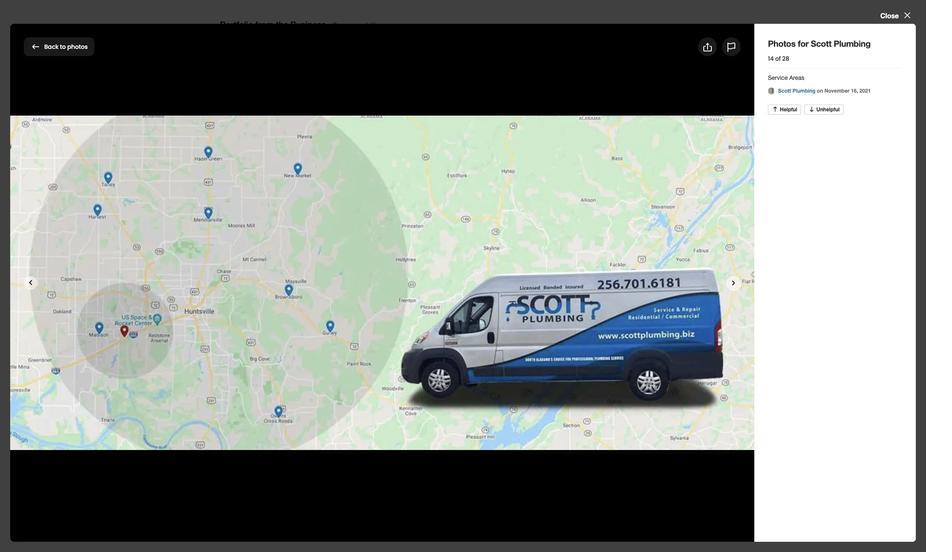 Task type: describe. For each thing, give the bounding box(es) containing it.
installation for bathtub installation
[[246, 436, 279, 443]]

24 close v2 image
[[903, 10, 913, 20]]

0 horizontal spatial photos for scott plumbing
[[24, 40, 169, 54]]

to
[[60, 43, 66, 51]]

operated
[[341, 262, 369, 270]]

photos inside button
[[67, 43, 88, 51]]

all
[[483, 300, 490, 308]]

0 horizontal spatial scott
[[85, 40, 114, 54]]

photos & videos element
[[0, 0, 927, 552]]

from for highlights
[[261, 209, 280, 219]]

unhelpful
[[817, 106, 840, 112]]

the for portfolio
[[276, 19, 288, 29]]

1 horizontal spatial for
[[798, 38, 809, 48]]

service
[[768, 74, 788, 81]]

8
[[283, 252, 287, 260]]

sponsored
[[333, 21, 368, 29]]

areas
[[790, 74, 805, 81]]

certified_professionals image
[[397, 230, 414, 247]]

from for portfolio
[[255, 19, 274, 29]]

available
[[230, 262, 257, 270]]

back to photos
[[44, 43, 88, 51]]

add photos
[[713, 42, 751, 51]]

24 share v2 image
[[703, 42, 713, 52]]

14 of 28
[[768, 54, 790, 63]]

highlights from the business
[[220, 209, 332, 219]]

2 horizontal spatial scott
[[811, 38, 832, 48]]

faucet
[[372, 456, 393, 464]]

business for highlights from the business
[[296, 209, 332, 219]]

16 helpful v2 image
[[772, 106, 779, 113]]

business for portfolio from the business
[[290, 19, 326, 29]]

helpful
[[780, 106, 798, 112]]

close button
[[881, 10, 913, 20]]

in
[[307, 252, 312, 260]]

see all 28 photos link
[[468, 299, 538, 310]]

back
[[44, 43, 59, 51]]

2021
[[860, 88, 871, 94]]

discounts available
[[228, 252, 259, 270]]

photos inside "link"
[[501, 300, 524, 308]]

24 flag v2 image
[[727, 42, 737, 52]]

on
[[817, 88, 823, 94]]

services
[[220, 413, 253, 423]]

discounts
[[228, 252, 259, 260]]

available by appointment
[[441, 252, 479, 270]]

workmanship guaranteed
[[493, 252, 535, 270]]

portfolio
[[220, 19, 253, 29]]

business
[[284, 262, 311, 270]]

scott plumbing link
[[779, 88, 817, 94]]

of
[[776, 54, 781, 63]]

years_in_business image
[[289, 230, 306, 247]]

photo of scott plumbing - huntsville, al, us. new sewer line replacement with clean out image
[[312, 321, 397, 385]]

14
[[768, 54, 774, 63]]

services offered
[[220, 413, 285, 423]]

workmanship_guaranteed image
[[505, 230, 522, 247]]

next photo image
[[729, 278, 739, 288]]

2 horizontal spatial photos
[[728, 42, 751, 51]]

Search photos text field
[[764, 38, 903, 55]]

galloway
[[220, 161, 250, 169]]

verified by business
[[291, 415, 357, 423]]

1 horizontal spatial scott
[[779, 88, 791, 94]]

available
[[442, 252, 469, 260]]

installation for faucet installation
[[395, 456, 427, 464]]



Task type: locate. For each thing, give the bounding box(es) containing it.
from right portfolio
[[255, 19, 274, 29]]

0 horizontal spatial installation
[[246, 436, 279, 443]]

1 vertical spatial by
[[318, 415, 325, 423]]

owned
[[353, 252, 373, 260]]

appointment
[[441, 262, 479, 270]]

years
[[289, 252, 305, 260]]

photo of scott plumbing - huntsville, al, us. replacement 50 gal rheem water heater in garage. image
[[404, 321, 489, 385]]

see
[[468, 300, 481, 308]]

0 horizontal spatial bathtub
[[220, 436, 244, 443]]

0 vertical spatial &
[[335, 262, 339, 270]]

2 horizontal spatial plumbing
[[834, 38, 871, 48]]

previous photo image
[[26, 278, 36, 288]]

1 horizontal spatial plumbing
[[793, 88, 816, 94]]

certified professionals
[[386, 252, 426, 270]]

certified
[[393, 252, 419, 260]]

16 nothelpful v2 image
[[809, 106, 815, 113]]

by right verified
[[318, 415, 325, 423]]

repair for drain repair
[[238, 456, 255, 464]]

professionals
[[386, 262, 426, 270]]

1 horizontal spatial photos for scott plumbing
[[768, 38, 871, 48]]

photos & videos
[[220, 300, 283, 310]]

& left videos
[[250, 300, 256, 310]]

1 vertical spatial installation
[[395, 456, 427, 464]]

0 horizontal spatial &
[[250, 300, 256, 310]]

family-owned & operated
[[330, 252, 373, 270]]

&
[[335, 262, 339, 270], [250, 300, 256, 310]]

photos right to
[[67, 43, 88, 51]]

by inside 'available by appointment'
[[471, 252, 478, 260]]

discounts_available image
[[235, 230, 252, 247]]

bathtub for bathtub installation
[[220, 436, 244, 443]]

1 horizontal spatial by
[[471, 252, 478, 260]]

installation
[[246, 436, 279, 443], [395, 456, 427, 464]]

the
[[276, 19, 288, 29], [282, 209, 294, 219]]

helpful button
[[768, 105, 801, 115]]

by inside services offered "element"
[[318, 415, 325, 423]]

photos inside galloway renovation 4 photos
[[225, 173, 244, 180]]

0 vertical spatial 28
[[783, 54, 790, 63]]

1 horizontal spatial photos
[[501, 300, 524, 308]]

by
[[471, 252, 478, 260], [318, 415, 325, 423]]

0 vertical spatial the
[[276, 19, 288, 29]]

24 arrow right v2 image
[[527, 299, 538, 310]]

the for highlights
[[282, 209, 294, 219]]

1 horizontal spatial 28
[[783, 54, 790, 63]]

galloway renovation 4 photos
[[220, 161, 288, 180]]

1 horizontal spatial repair
[[398, 436, 415, 443]]

photos for scott plumbing
[[768, 38, 871, 48], [24, 40, 169, 54]]

highlights
[[220, 209, 259, 219]]

available_by_appointment image
[[451, 230, 468, 247]]

info icon image
[[335, 211, 342, 218], [335, 211, 342, 218]]

& inside family-owned & operated
[[335, 262, 339, 270]]

16 checkmark badged v2 image
[[359, 416, 365, 423]]

review highlights element
[[220, 549, 538, 552]]

0 vertical spatial by
[[471, 252, 478, 260]]

installation down bathtub repair in the bottom of the page
[[395, 456, 427, 464]]

drain repair
[[220, 456, 255, 464]]

repair right drain
[[238, 456, 255, 464]]

0 vertical spatial installation
[[246, 436, 279, 443]]

1 horizontal spatial bathtub
[[372, 436, 396, 443]]

1 horizontal spatial &
[[335, 262, 339, 270]]

1 vertical spatial from
[[261, 209, 280, 219]]

photo of scott plumbing - huntsville, al, us. new shower valve installation along with ada grab bars done in conjunction with our sister company, scott kitchen and bath renovation. image
[[220, 321, 305, 385]]

renovation
[[252, 161, 288, 169]]

drain
[[220, 456, 236, 464]]

for right to
[[66, 40, 81, 54]]

add photos link
[[692, 37, 759, 56]]

for
[[798, 38, 809, 48], [66, 40, 81, 54]]

guaranteed
[[497, 262, 531, 270]]

1 vertical spatial 28
[[492, 300, 499, 308]]

plumbing
[[834, 38, 871, 48], [117, 40, 169, 54], [793, 88, 816, 94]]

1 vertical spatial repair
[[238, 456, 255, 464]]

0 horizontal spatial repair
[[238, 456, 255, 464]]

by for available
[[471, 252, 478, 260]]

bathtub for bathtub repair
[[372, 436, 396, 443]]

back to photos button
[[24, 37, 94, 56]]

0 horizontal spatial by
[[318, 415, 325, 423]]

0 horizontal spatial plumbing
[[117, 40, 169, 54]]

unhelpful button
[[805, 105, 844, 115]]

1 horizontal spatial installation
[[395, 456, 427, 464]]

8 years in business
[[283, 252, 312, 270]]

business left 16 checkmark badged v2 icon
[[327, 415, 357, 423]]

photos
[[728, 42, 751, 51], [67, 43, 88, 51], [501, 300, 524, 308]]

photos left 24 arrow right v2 image
[[501, 300, 524, 308]]

repair for bathtub repair
[[398, 436, 415, 443]]

0 vertical spatial from
[[255, 19, 274, 29]]

family_owned_operated image
[[343, 230, 360, 247]]

from
[[255, 19, 274, 29], [261, 209, 280, 219]]

november
[[825, 88, 850, 94]]

business
[[290, 19, 326, 29], [296, 209, 332, 219], [327, 415, 357, 423]]

24 add photo v2 image
[[699, 42, 709, 52]]

offered
[[256, 413, 285, 423]]

28 right the all
[[492, 300, 499, 308]]

previous image
[[225, 348, 235, 358]]

verified
[[291, 415, 316, 423]]

28
[[783, 54, 790, 63], [492, 300, 499, 308]]

16,
[[851, 88, 858, 94]]

24 arrow left v2 image
[[31, 42, 41, 52]]

scott plumbing on november 16, 2021
[[779, 88, 871, 94]]

by up appointment
[[471, 252, 478, 260]]

1 vertical spatial &
[[250, 300, 256, 310]]

family-
[[330, 252, 353, 260]]

add
[[713, 42, 726, 51]]

16 info v2 image
[[370, 22, 377, 29]]

1 vertical spatial the
[[282, 209, 294, 219]]

repair
[[398, 436, 415, 443], [238, 456, 255, 464]]

bathtub installation
[[220, 436, 279, 443]]

0 horizontal spatial photos
[[67, 43, 88, 51]]

bathtub repair
[[372, 436, 415, 443]]

bathtub up "faucet"
[[372, 436, 396, 443]]

2 vertical spatial business
[[327, 415, 357, 423]]

bathtub up drain
[[220, 436, 244, 443]]

0 vertical spatial business
[[290, 19, 326, 29]]

next image
[[523, 348, 532, 358]]

by for verified
[[318, 415, 325, 423]]

bathtub
[[220, 436, 244, 443], [372, 436, 396, 443]]

portfolio from the business element
[[206, 4, 543, 181]]

business up years_in_business image
[[296, 209, 332, 219]]

scott
[[811, 38, 832, 48], [85, 40, 114, 54], [779, 88, 791, 94]]

0 horizontal spatial 28
[[492, 300, 499, 308]]

photos right add
[[728, 42, 751, 51]]

business left sponsored
[[290, 19, 326, 29]]

installation down offered
[[246, 436, 279, 443]]

28 for all
[[492, 300, 499, 308]]

& down 'family-'
[[335, 262, 339, 270]]

repair up faucet installation
[[398, 436, 415, 443]]

close
[[881, 11, 899, 19]]

workmanship
[[493, 252, 535, 260]]

photos
[[768, 38, 796, 48], [24, 40, 63, 54], [225, 173, 244, 180], [220, 300, 248, 310]]

0 vertical spatial repair
[[398, 436, 415, 443]]

service areas
[[768, 74, 805, 81]]

see all 28 photos
[[468, 300, 524, 308]]

business inside services offered "element"
[[327, 415, 357, 423]]

28 right of
[[783, 54, 790, 63]]

faucet installation
[[372, 456, 427, 464]]

0 horizontal spatial for
[[66, 40, 81, 54]]

for up 'areas'
[[798, 38, 809, 48]]

2 bathtub from the left
[[372, 436, 396, 443]]

28 for of
[[783, 54, 790, 63]]

28 inside "link"
[[492, 300, 499, 308]]

from right "highlights"
[[261, 209, 280, 219]]

videos
[[258, 300, 283, 310]]

1 bathtub from the left
[[220, 436, 244, 443]]

portfolio from the business
[[220, 19, 326, 29]]

1 vertical spatial business
[[296, 209, 332, 219]]

4
[[220, 173, 223, 180]]

services offered element
[[206, 398, 538, 535]]



Task type: vqa. For each thing, say whether or not it's contained in the screenshot.
Salmon Croquette SALMON AND VEGETABLE COATED IN BREADCRUMBS. SERVED…
no



